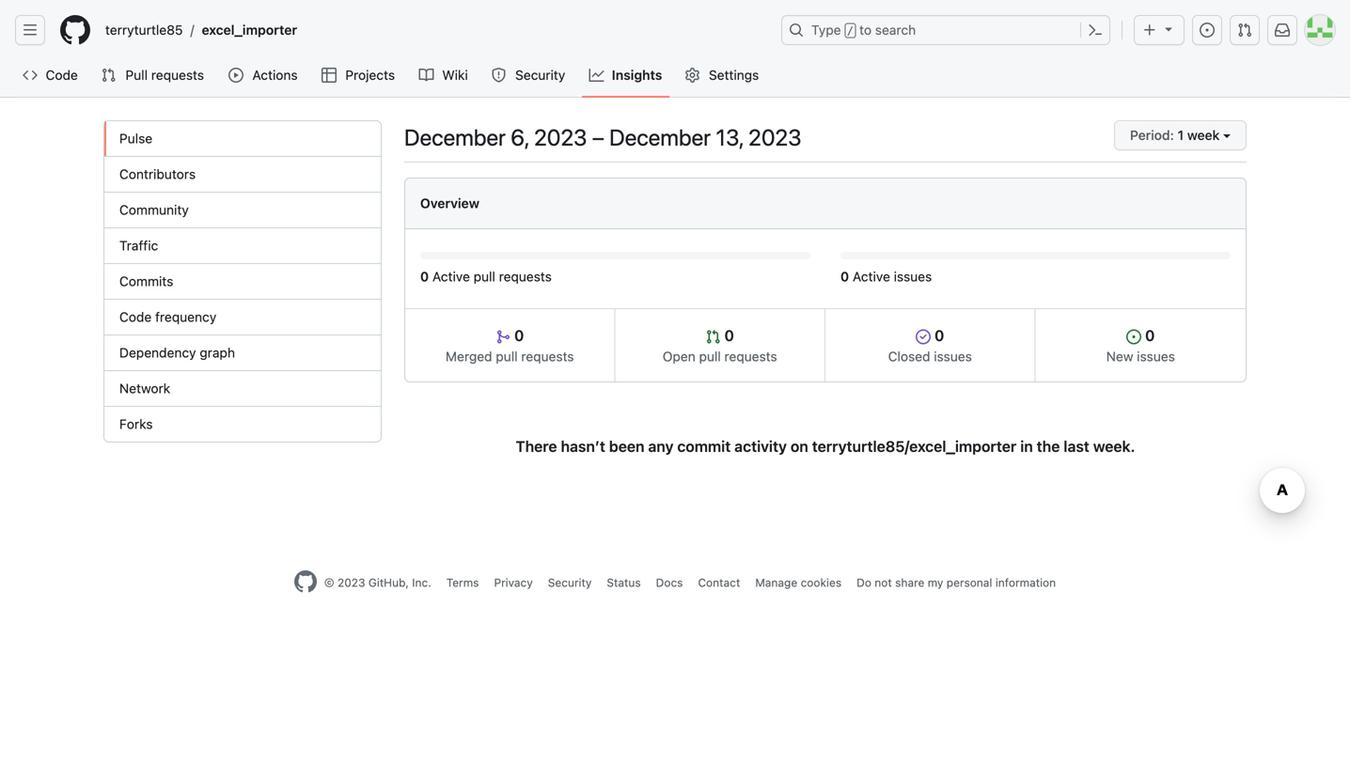 Task type: describe. For each thing, give the bounding box(es) containing it.
week.
[[1094, 438, 1136, 456]]

1 vertical spatial security
[[548, 577, 592, 590]]

commit
[[678, 438, 731, 456]]

code frequency
[[119, 309, 217, 325]]

play image
[[229, 68, 244, 83]]

issue closed image
[[916, 330, 931, 345]]

–
[[592, 124, 605, 150]]

pull for open
[[699, 349, 721, 364]]

active for active pull requests
[[433, 269, 470, 285]]

requests right open
[[725, 349, 778, 364]]

community link
[[104, 193, 381, 229]]

6,
[[511, 124, 529, 150]]

search
[[876, 22, 916, 38]]

0 active pull requests
[[420, 269, 552, 285]]

type
[[812, 22, 841, 38]]

graph
[[200, 345, 235, 361]]

active for active issues
[[853, 269, 891, 285]]

open
[[663, 349, 696, 364]]

issue opened image
[[1200, 23, 1215, 38]]

dependency graph
[[119, 345, 235, 361]]

gear image
[[685, 68, 700, 83]]

traffic
[[119, 238, 158, 253]]

2 december from the left
[[610, 124, 711, 150]]

status
[[607, 577, 641, 590]]

privacy
[[494, 577, 533, 590]]

forks link
[[104, 407, 381, 442]]

13,
[[716, 124, 744, 150]]

period:
[[1131, 127, 1175, 143]]

merged
[[446, 349, 492, 364]]

code image
[[23, 68, 38, 83]]

2 horizontal spatial git pull request image
[[1238, 23, 1253, 38]]

©
[[324, 577, 334, 590]]

contact
[[698, 577, 741, 590]]

homepage image
[[294, 571, 317, 594]]

© 2023 github, inc.
[[324, 577, 432, 590]]

table image
[[322, 68, 337, 83]]

0 for new issues
[[1142, 327, 1155, 345]]

to
[[860, 22, 872, 38]]

last
[[1064, 438, 1090, 456]]

the
[[1037, 438, 1060, 456]]

0 active issues
[[841, 269, 932, 285]]

insights link
[[582, 61, 670, 89]]

period: 1 week
[[1131, 127, 1220, 143]]

personal
[[947, 577, 993, 590]]

docs link
[[656, 577, 683, 590]]

activity
[[735, 438, 787, 456]]

manage cookies button
[[756, 575, 842, 592]]

code frequency link
[[104, 300, 381, 336]]

information
[[996, 577, 1056, 590]]

merged pull requests
[[446, 349, 574, 364]]

github,
[[369, 577, 409, 590]]

terryturtle85 / excel_importer
[[105, 22, 297, 38]]

requests right pull
[[151, 67, 204, 83]]

community
[[119, 202, 189, 218]]

terms
[[447, 577, 479, 590]]

network
[[119, 381, 170, 396]]

in
[[1021, 438, 1034, 456]]

actions link
[[221, 61, 307, 89]]

projects
[[345, 67, 395, 83]]

dependency graph link
[[104, 336, 381, 372]]

/ for type
[[847, 24, 854, 38]]

settings link
[[678, 61, 768, 89]]

new issues
[[1107, 349, 1176, 364]]

terryturtle85
[[105, 22, 183, 38]]

frequency
[[155, 309, 217, 325]]

week
[[1188, 127, 1220, 143]]

pull requests
[[126, 67, 204, 83]]

contact link
[[698, 577, 741, 590]]

my
[[928, 577, 944, 590]]

docs
[[656, 577, 683, 590]]

been
[[609, 438, 645, 456]]

code for code
[[46, 67, 78, 83]]

issue opened image
[[1127, 330, 1142, 345]]

december 6, 2023 – december 13, 2023
[[404, 124, 802, 150]]

network link
[[104, 372, 381, 407]]

not
[[875, 577, 892, 590]]

do not share my personal information button
[[857, 575, 1056, 592]]

there hasn't been any commit activity on terryturtle85/excel_importer in the last  week.
[[516, 438, 1136, 456]]

type / to search
[[812, 22, 916, 38]]

there
[[516, 438, 557, 456]]

pull
[[126, 67, 148, 83]]

0 vertical spatial security
[[515, 67, 566, 83]]



Task type: locate. For each thing, give the bounding box(es) containing it.
excel_importer
[[202, 22, 297, 38]]

traffic link
[[104, 229, 381, 264]]

wiki link
[[412, 61, 476, 89]]

requests right 'merged'
[[521, 349, 574, 364]]

issues up issue closed icon
[[894, 269, 932, 285]]

code inside insights element
[[119, 309, 152, 325]]

code for code frequency
[[119, 309, 152, 325]]

pull
[[474, 269, 496, 285], [496, 349, 518, 364], [699, 349, 721, 364]]

forks
[[119, 417, 153, 432]]

do not share my personal information
[[857, 577, 1056, 590]]

code link
[[15, 61, 86, 89]]

triangle down image
[[1162, 21, 1177, 36]]

on
[[791, 438, 809, 456]]

open pull requests
[[663, 349, 778, 364]]

hasn't
[[561, 438, 606, 456]]

terryturtle85/excel_importer
[[812, 438, 1017, 456]]

share
[[896, 577, 925, 590]]

pull right open
[[699, 349, 721, 364]]

security link left the status link on the bottom of the page
[[548, 577, 592, 590]]

graph image
[[590, 68, 605, 83]]

closed
[[889, 349, 931, 364]]

git pull request image inside 'pull requests' link
[[101, 68, 116, 83]]

2 active from the left
[[853, 269, 891, 285]]

0 for merged pull requests
[[511, 327, 524, 345]]

projects link
[[314, 61, 404, 89]]

security left the status link on the bottom of the page
[[548, 577, 592, 590]]

1 vertical spatial git pull request image
[[101, 68, 116, 83]]

plus image
[[1143, 23, 1158, 38]]

insights
[[612, 67, 663, 83]]

issues down issue opened icon
[[1137, 349, 1176, 364]]

0 vertical spatial code
[[46, 67, 78, 83]]

commits link
[[104, 264, 381, 300]]

any
[[648, 438, 674, 456]]

0 for open pull requests
[[721, 327, 735, 345]]

pulse
[[119, 131, 153, 146]]

security
[[515, 67, 566, 83], [548, 577, 592, 590]]

git pull request image left pull
[[101, 68, 116, 83]]

manage cookies
[[756, 577, 842, 590]]

pulse link
[[104, 121, 381, 157]]

dependency
[[119, 345, 196, 361]]

2023
[[534, 124, 587, 150], [749, 124, 802, 150], [338, 577, 365, 590]]

2 horizontal spatial pull
[[699, 349, 721, 364]]

1 vertical spatial code
[[119, 309, 152, 325]]

active down overview
[[433, 269, 470, 285]]

issues for closed
[[934, 349, 972, 364]]

git merge image
[[496, 330, 511, 345]]

terms link
[[447, 577, 479, 590]]

notifications image
[[1275, 23, 1291, 38]]

1 horizontal spatial git pull request image
[[706, 330, 721, 345]]

code down commits
[[119, 309, 152, 325]]

terryturtle85 link
[[98, 15, 190, 45]]

0 horizontal spatial git pull request image
[[101, 68, 116, 83]]

code
[[46, 67, 78, 83], [119, 309, 152, 325]]

/ inside the terryturtle85 / excel_importer
[[190, 22, 194, 38]]

requests
[[151, 67, 204, 83], [499, 269, 552, 285], [521, 349, 574, 364], [725, 349, 778, 364]]

2023 left –
[[534, 124, 587, 150]]

shield image
[[492, 68, 507, 83]]

2 vertical spatial git pull request image
[[706, 330, 721, 345]]

wiki
[[442, 67, 468, 83]]

0
[[420, 269, 429, 285], [841, 269, 850, 285], [511, 327, 524, 345], [721, 327, 735, 345], [931, 327, 945, 345], [1142, 327, 1155, 345]]

1 vertical spatial security link
[[548, 577, 592, 590]]

/ for terryturtle85
[[190, 22, 194, 38]]

inc.
[[412, 577, 432, 590]]

1 horizontal spatial /
[[847, 24, 854, 38]]

list containing terryturtle85 / excel_importer
[[98, 15, 770, 45]]

homepage image
[[60, 15, 90, 45]]

closed issues
[[889, 349, 972, 364]]

active up the closed
[[853, 269, 891, 285]]

december down wiki at the top left of page
[[404, 124, 506, 150]]

2023 right ©
[[338, 577, 365, 590]]

pull requests link
[[93, 61, 214, 89]]

2 horizontal spatial 2023
[[749, 124, 802, 150]]

2 horizontal spatial issues
[[1137, 349, 1176, 364]]

new
[[1107, 349, 1134, 364]]

1 horizontal spatial december
[[610, 124, 711, 150]]

december right –
[[610, 124, 711, 150]]

manage
[[756, 577, 798, 590]]

0 vertical spatial security link
[[484, 61, 574, 89]]

book image
[[419, 68, 434, 83]]

0 horizontal spatial december
[[404, 124, 506, 150]]

0 for closed issues
[[931, 327, 945, 345]]

requests up git merge image
[[499, 269, 552, 285]]

active
[[433, 269, 470, 285], [853, 269, 891, 285]]

git pull request image
[[1238, 23, 1253, 38], [101, 68, 116, 83], [706, 330, 721, 345]]

actions
[[252, 67, 298, 83]]

/
[[190, 22, 194, 38], [847, 24, 854, 38]]

0 horizontal spatial /
[[190, 22, 194, 38]]

pull down overview
[[474, 269, 496, 285]]

commits
[[119, 274, 173, 289]]

/ inside type / to search
[[847, 24, 854, 38]]

security link
[[484, 61, 574, 89], [548, 577, 592, 590]]

/ right the terryturtle85
[[190, 22, 194, 38]]

code right code icon
[[46, 67, 78, 83]]

overview
[[420, 196, 480, 211]]

1 horizontal spatial 2023
[[534, 124, 587, 150]]

0 horizontal spatial active
[[433, 269, 470, 285]]

list
[[98, 15, 770, 45]]

1 horizontal spatial pull
[[496, 349, 518, 364]]

december
[[404, 124, 506, 150], [610, 124, 711, 150]]

1
[[1178, 127, 1184, 143]]

security link up the 6,
[[484, 61, 574, 89]]

1 horizontal spatial issues
[[934, 349, 972, 364]]

1 december from the left
[[404, 124, 506, 150]]

git pull request image up open pull requests
[[706, 330, 721, 345]]

excel_importer link
[[194, 15, 305, 45]]

do
[[857, 577, 872, 590]]

0 horizontal spatial 2023
[[338, 577, 365, 590]]

status link
[[607, 577, 641, 590]]

pull for merged
[[496, 349, 518, 364]]

code inside "link"
[[46, 67, 78, 83]]

issues
[[894, 269, 932, 285], [934, 349, 972, 364], [1137, 349, 1176, 364]]

0 horizontal spatial issues
[[894, 269, 932, 285]]

settings
[[709, 67, 759, 83]]

cookies
[[801, 577, 842, 590]]

1 horizontal spatial active
[[853, 269, 891, 285]]

insights element
[[103, 120, 382, 443]]

2023 right 13,
[[749, 124, 802, 150]]

0 horizontal spatial code
[[46, 67, 78, 83]]

0 horizontal spatial pull
[[474, 269, 496, 285]]

issues right the closed
[[934, 349, 972, 364]]

1 active from the left
[[433, 269, 470, 285]]

0 vertical spatial git pull request image
[[1238, 23, 1253, 38]]

/ left to
[[847, 24, 854, 38]]

pull down git merge image
[[496, 349, 518, 364]]

git pull request image right issue opened image
[[1238, 23, 1253, 38]]

contributors link
[[104, 157, 381, 193]]

issues for new
[[1137, 349, 1176, 364]]

command palette image
[[1088, 23, 1103, 38]]

1 horizontal spatial code
[[119, 309, 152, 325]]

privacy link
[[494, 577, 533, 590]]

security right shield icon
[[515, 67, 566, 83]]

contributors
[[119, 166, 196, 182]]



Task type: vqa. For each thing, say whether or not it's contained in the screenshot.
Code frequency
yes



